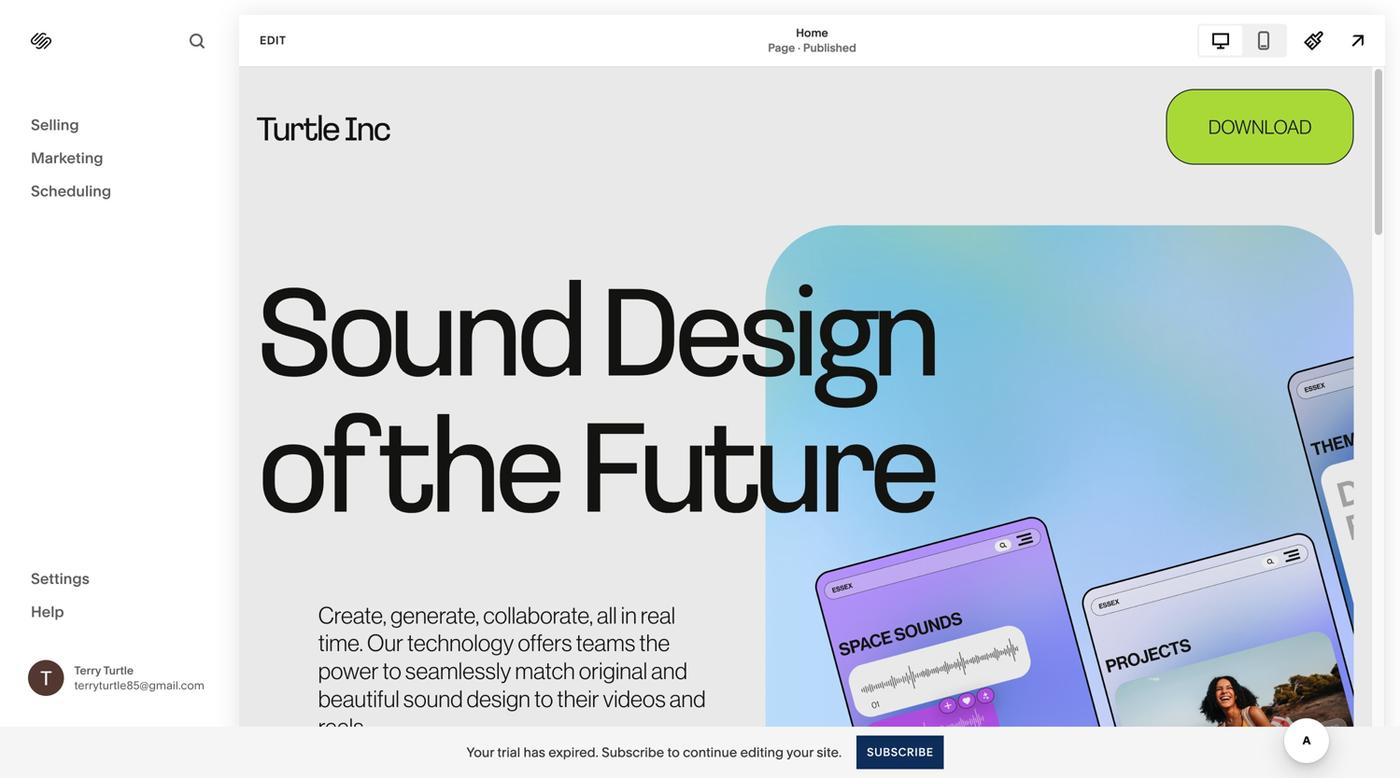 Task type: describe. For each thing, give the bounding box(es) containing it.
terry turtle terryturtle85@gmail.com
[[74, 664, 204, 693]]

site.
[[817, 745, 842, 761]]

subscribe inside button
[[867, 746, 933, 760]]

your
[[467, 745, 494, 761]]

terryturtle85@gmail.com
[[74, 679, 204, 693]]

selling
[[31, 116, 79, 134]]

edit
[[260, 34, 286, 47]]

home
[[796, 26, 828, 40]]

selling link
[[31, 115, 207, 137]]

home page · published
[[768, 26, 856, 55]]

help
[[31, 603, 64, 622]]

0 horizontal spatial subscribe
[[602, 745, 664, 761]]

edit button
[[248, 23, 298, 58]]

settings link
[[31, 569, 207, 591]]

subscribe button
[[857, 736, 944, 770]]

expired.
[[549, 745, 598, 761]]

help link
[[31, 602, 64, 623]]

trial
[[497, 745, 520, 761]]

has
[[524, 745, 545, 761]]

scheduling link
[[31, 181, 207, 203]]



Task type: vqa. For each thing, say whether or not it's contained in the screenshot.
MARKETING
yes



Task type: locate. For each thing, give the bounding box(es) containing it.
subscribe left to
[[602, 745, 664, 761]]

1 horizontal spatial subscribe
[[867, 746, 933, 760]]

terry
[[74, 664, 101, 678]]

continue
[[683, 745, 737, 761]]

page
[[768, 41, 795, 55]]

settings
[[31, 570, 90, 588]]

·
[[798, 41, 800, 55]]

subscribe
[[602, 745, 664, 761], [867, 746, 933, 760]]

turtle
[[103, 664, 134, 678]]

subscribe right site.
[[867, 746, 933, 760]]

to
[[667, 745, 680, 761]]

your
[[786, 745, 814, 761]]

tab list
[[1199, 26, 1285, 56]]

marketing link
[[31, 148, 207, 170]]

marketing
[[31, 149, 103, 167]]

scheduling
[[31, 182, 111, 200]]

editing
[[740, 745, 784, 761]]

your trial has expired. subscribe to continue editing your site.
[[467, 745, 842, 761]]

published
[[803, 41, 856, 55]]



